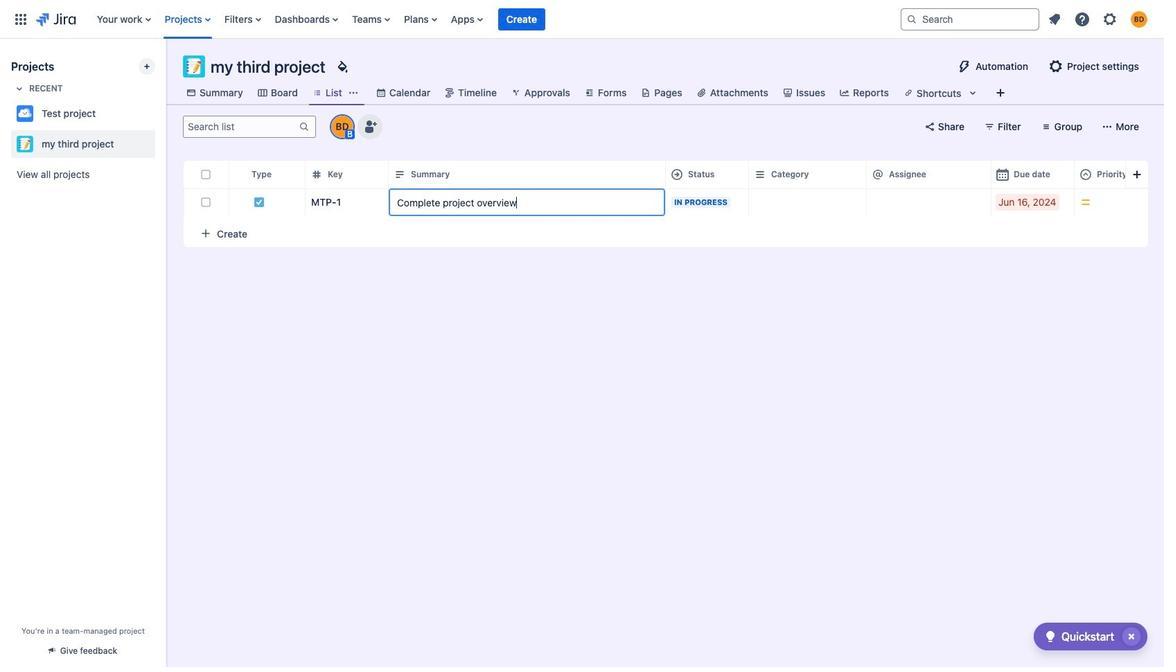 Task type: describe. For each thing, give the bounding box(es) containing it.
task image
[[254, 197, 265, 208]]

help image
[[1075, 11, 1091, 27]]

notifications image
[[1047, 11, 1064, 27]]

Search field
[[901, 8, 1040, 30]]

your profile and settings image
[[1132, 11, 1148, 27]]

sidebar navigation image
[[151, 55, 182, 83]]

0 horizontal spatial list
[[90, 0, 890, 38]]

set project background image
[[334, 58, 351, 75]]

automation image
[[957, 58, 973, 75]]

Search list field
[[184, 117, 299, 137]]



Task type: locate. For each thing, give the bounding box(es) containing it.
1 horizontal spatial list
[[1043, 7, 1157, 32]]

display or create a field to show in your list view image
[[1129, 166, 1146, 183]]

medium priority image
[[1081, 197, 1092, 208]]

add to starred image
[[151, 105, 168, 122]]

settings image
[[1102, 11, 1119, 27]]

dismiss quickstart image
[[1121, 626, 1143, 648]]

appswitcher icon image
[[12, 11, 29, 27]]

banner
[[0, 0, 1165, 39]]

list item
[[498, 0, 546, 38]]

search image
[[907, 14, 918, 25]]

jira image
[[36, 11, 76, 27], [36, 11, 76, 27]]

add to starred image
[[151, 136, 168, 153]]

add to project view navigation image
[[993, 85, 1009, 101]]

None search field
[[901, 8, 1040, 30]]

project view element
[[166, 80, 1165, 105]]

primary element
[[8, 0, 890, 38]]

create project image
[[141, 61, 153, 72]]

table
[[184, 161, 1165, 216]]

None field
[[393, 191, 661, 214]]

collapse recent projects image
[[11, 80, 28, 97]]

list
[[90, 0, 890, 38], [1043, 7, 1157, 32]]

tab options image
[[348, 87, 359, 98]]



Task type: vqa. For each thing, say whether or not it's contained in the screenshot.
2nd Add to Starred image from the top of the page
yes



